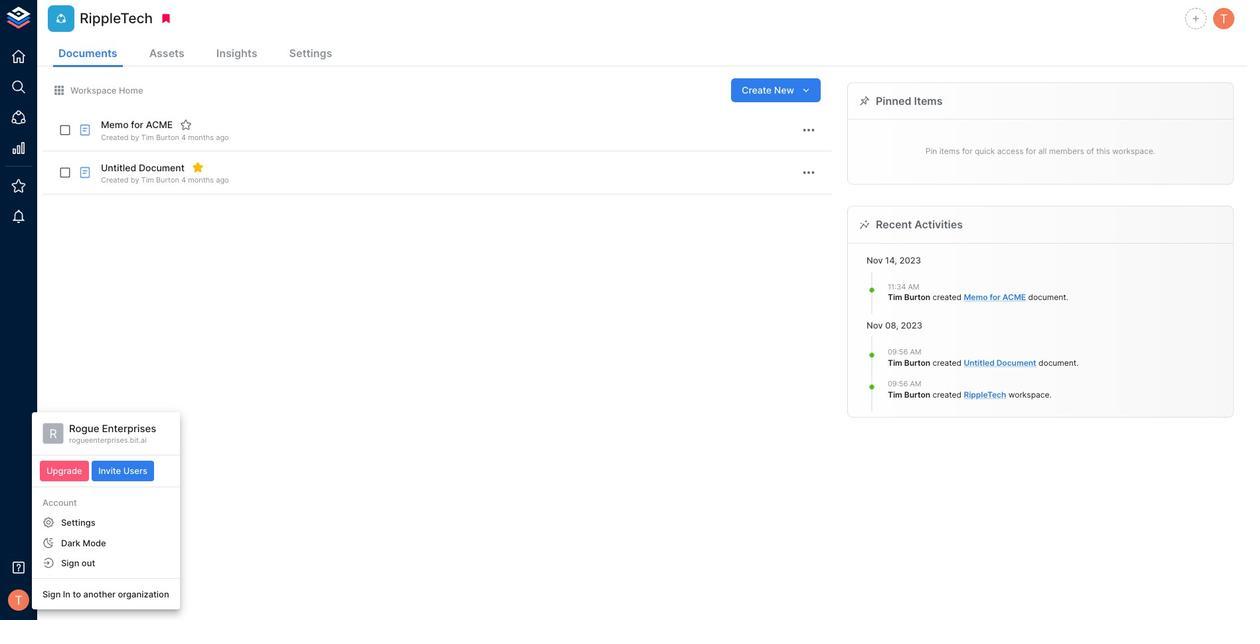 Task type: describe. For each thing, give the bounding box(es) containing it.
am for untitled
[[910, 347, 922, 357]]

create
[[742, 84, 772, 95]]

for left all
[[1026, 146, 1037, 156]]

nov for nov 08, 2023
[[867, 320, 883, 331]]

pin
[[926, 146, 937, 156]]

this
[[1097, 146, 1110, 156]]

sign in to another organization link
[[32, 584, 180, 605]]

enterprises
[[102, 422, 156, 435]]

. inside 09:56 am tim burton created rippletech workspace .
[[1050, 390, 1052, 400]]

create new
[[742, 84, 794, 95]]

pinned
[[876, 94, 912, 108]]

items
[[914, 94, 943, 108]]

08,
[[885, 320, 899, 331]]

settings inside "link"
[[289, 46, 332, 60]]

0 horizontal spatial memo
[[101, 119, 129, 130]]

1 horizontal spatial t
[[1220, 11, 1228, 26]]

mode
[[83, 538, 106, 548]]

invite users button
[[92, 461, 154, 482]]

another
[[83, 589, 116, 600]]

09:56 am tim burton created rippletech workspace .
[[888, 379, 1052, 400]]

by for for
[[131, 133, 139, 142]]

workspace
[[1009, 390, 1050, 400]]

recent activities
[[876, 218, 963, 231]]

rippletech inside 09:56 am tim burton created rippletech workspace .
[[964, 390, 1007, 400]]

ago for memo for acme
[[216, 133, 229, 142]]

nov 14, 2023
[[867, 255, 921, 265]]

to
[[73, 589, 81, 600]]

in
[[63, 589, 70, 600]]

for left quick at top right
[[962, 146, 973, 156]]

created by tim burton 4 months ago for memo for acme
[[101, 133, 229, 142]]

r
[[49, 426, 57, 441]]

2023 for nov 14, 2023
[[900, 255, 921, 265]]

home
[[119, 85, 143, 96]]

2023 for nov 08, 2023
[[901, 320, 923, 331]]

upgrade
[[46, 466, 82, 477]]

memo for acme
[[101, 119, 173, 130]]

tim for rippletech
[[888, 390, 903, 400]]

insights
[[216, 46, 257, 60]]

11:34
[[888, 282, 906, 291]]

invite
[[98, 466, 121, 477]]

document inside 09:56 am tim burton created untitled document document .
[[1039, 358, 1077, 368]]

account
[[43, 498, 77, 508]]

1 horizontal spatial t button
[[1212, 6, 1237, 31]]

rogueenterprises.bit.ai
[[69, 436, 147, 445]]

remove bookmark image
[[160, 13, 172, 25]]

pinned items
[[876, 94, 943, 108]]

new
[[774, 84, 794, 95]]

. inside 11:34 am tim burton created memo for acme document .
[[1067, 292, 1069, 302]]

for inside 11:34 am tim burton created memo for acme document .
[[990, 292, 1001, 302]]

document inside 09:56 am tim burton created untitled document document .
[[997, 358, 1037, 368]]

assets
[[149, 46, 185, 60]]

09:56 for rippletech
[[888, 379, 908, 389]]

rogue
[[69, 422, 99, 435]]

documents
[[58, 46, 117, 60]]

burton for rippletech
[[905, 390, 931, 400]]

months for memo for acme
[[188, 133, 214, 142]]

recent
[[876, 218, 912, 231]]

nov for nov 14, 2023
[[867, 255, 883, 265]]

0 horizontal spatial document
[[139, 162, 185, 173]]

0 horizontal spatial untitled
[[101, 162, 136, 173]]

created for rippletech
[[933, 390, 962, 400]]

ago for untitled document
[[216, 176, 229, 185]]

. inside 09:56 am tim burton created untitled document document .
[[1077, 358, 1079, 368]]

created for untitled
[[101, 176, 129, 185]]

quick
[[975, 146, 995, 156]]

dark mode menu item
[[32, 533, 180, 553]]

created for untitled
[[933, 358, 962, 368]]

workspace home
[[70, 85, 143, 96]]

nov 08, 2023
[[867, 320, 923, 331]]

document inside 11:34 am tim burton created memo for acme document .
[[1029, 292, 1067, 302]]

rippletech link
[[964, 390, 1007, 400]]

items
[[940, 146, 960, 156]]

pin items for quick access for all members of this workspace.
[[926, 146, 1156, 156]]

tim for untitled document
[[888, 358, 903, 368]]

4 for untitled document
[[181, 176, 186, 185]]

settings menu item
[[32, 513, 180, 533]]



Task type: vqa. For each thing, say whether or not it's contained in the screenshot.
first By from the bottom
yes



Task type: locate. For each thing, give the bounding box(es) containing it.
1 horizontal spatial document
[[997, 358, 1037, 368]]

sign inside menu item
[[61, 558, 79, 568]]

0 horizontal spatial acme
[[146, 119, 173, 130]]

created down untitled document
[[101, 176, 129, 185]]

all
[[1039, 146, 1047, 156]]

1 vertical spatial by
[[131, 176, 139, 185]]

rippletech down untitled document link
[[964, 390, 1007, 400]]

created
[[101, 133, 129, 142], [101, 176, 129, 185]]

1 vertical spatial created by tim burton 4 months ago
[[101, 176, 229, 185]]

untitled document link
[[964, 358, 1037, 368]]

untitled up 09:56 am tim burton created rippletech workspace .
[[964, 358, 995, 368]]

untitled inside 09:56 am tim burton created untitled document document .
[[964, 358, 995, 368]]

am inside 09:56 am tim burton created untitled document document .
[[910, 347, 922, 357]]

burton inside 09:56 am tim burton created untitled document document .
[[905, 358, 931, 368]]

0 vertical spatial created
[[101, 133, 129, 142]]

users
[[123, 466, 147, 477]]

memo inside 11:34 am tim burton created memo for acme document .
[[964, 292, 988, 302]]

created by tim burton 4 months ago for untitled document
[[101, 176, 229, 185]]

0 vertical spatial 2023
[[900, 255, 921, 265]]

4
[[181, 133, 186, 142], [181, 176, 186, 185]]

0 horizontal spatial .
[[1050, 390, 1052, 400]]

09:56 am tim burton created untitled document document .
[[888, 347, 1079, 368]]

t
[[1220, 11, 1228, 26], [15, 593, 23, 608]]

0 vertical spatial .
[[1067, 292, 1069, 302]]

created by tim burton 4 months ago
[[101, 133, 229, 142], [101, 176, 229, 185]]

1 vertical spatial settings
[[61, 518, 95, 528]]

1 vertical spatial ago
[[216, 176, 229, 185]]

workspace
[[70, 85, 117, 96]]

1 vertical spatial memo
[[964, 292, 988, 302]]

09:56 for untitled document
[[888, 347, 908, 357]]

invite users
[[98, 466, 147, 477]]

created inside 09:56 am tim burton created rippletech workspace .
[[933, 390, 962, 400]]

09:56 inside 09:56 am tim burton created rippletech workspace .
[[888, 379, 908, 389]]

.
[[1067, 292, 1069, 302], [1077, 358, 1079, 368], [1050, 390, 1052, 400]]

ago
[[216, 133, 229, 142], [216, 176, 229, 185]]

settings inside menu item
[[61, 518, 95, 528]]

settings link
[[284, 41, 338, 67]]

1 horizontal spatial settings
[[289, 46, 332, 60]]

1 horizontal spatial sign
[[61, 558, 79, 568]]

2023 right 14,
[[900, 255, 921, 265]]

of
[[1087, 146, 1094, 156]]

sign left out
[[61, 558, 79, 568]]

am for memo
[[908, 282, 920, 291]]

1 horizontal spatial .
[[1067, 292, 1069, 302]]

tim for memo for acme
[[888, 292, 903, 302]]

2 created from the top
[[101, 176, 129, 185]]

4 down untitled document
[[181, 176, 186, 185]]

burton inside 09:56 am tim burton created rippletech workspace .
[[905, 390, 931, 400]]

1 vertical spatial 09:56
[[888, 379, 908, 389]]

am inside 09:56 am tim burton created rippletech workspace .
[[910, 379, 922, 389]]

1 vertical spatial 2023
[[901, 320, 923, 331]]

1 horizontal spatial untitled
[[964, 358, 995, 368]]

sign left in
[[43, 589, 61, 600]]

untitled document
[[101, 162, 185, 173]]

1 horizontal spatial memo
[[964, 292, 988, 302]]

untitled
[[101, 162, 136, 173], [964, 358, 995, 368]]

untitled down memo for acme
[[101, 162, 136, 173]]

1 vertical spatial months
[[188, 176, 214, 185]]

by down memo for acme
[[131, 133, 139, 142]]

0 vertical spatial memo
[[101, 119, 129, 130]]

organization
[[118, 589, 169, 600]]

2 vertical spatial am
[[910, 379, 922, 389]]

2 vertical spatial .
[[1050, 390, 1052, 400]]

am for rippletech
[[910, 379, 922, 389]]

1 vertical spatial .
[[1077, 358, 1079, 368]]

1 vertical spatial untitled
[[964, 358, 995, 368]]

memo down workspace home
[[101, 119, 129, 130]]

2023 right 08,
[[901, 320, 923, 331]]

for up 09:56 am tim burton created untitled document document . in the right bottom of the page
[[990, 292, 1001, 302]]

4 for memo for acme
[[181, 133, 186, 142]]

0 vertical spatial t button
[[1212, 6, 1237, 31]]

14,
[[885, 255, 897, 265]]

0 vertical spatial months
[[188, 133, 214, 142]]

2 vertical spatial created
[[933, 390, 962, 400]]

documents link
[[53, 41, 123, 67]]

2 ago from the top
[[216, 176, 229, 185]]

am
[[908, 282, 920, 291], [910, 347, 922, 357], [910, 379, 922, 389]]

0 horizontal spatial t
[[15, 593, 23, 608]]

1 vertical spatial t
[[15, 593, 23, 608]]

nov left 14,
[[867, 255, 883, 265]]

access
[[998, 146, 1024, 156]]

1 vertical spatial am
[[910, 347, 922, 357]]

settings
[[289, 46, 332, 60], [61, 518, 95, 528]]

burton inside 11:34 am tim burton created memo for acme document .
[[905, 292, 931, 302]]

created by tim burton 4 months ago down untitled document
[[101, 176, 229, 185]]

document
[[1029, 292, 1067, 302], [1039, 358, 1077, 368]]

1 nov from the top
[[867, 255, 883, 265]]

1 vertical spatial document
[[1039, 358, 1077, 368]]

rogue enterprises rogueenterprises.bit.ai
[[69, 422, 156, 445]]

created up 09:56 am tim burton created rippletech workspace .
[[933, 358, 962, 368]]

1 vertical spatial rippletech
[[964, 390, 1007, 400]]

1 ago from the top
[[216, 133, 229, 142]]

1 vertical spatial created
[[101, 176, 129, 185]]

created left memo for acme link
[[933, 292, 962, 302]]

created for memo
[[933, 292, 962, 302]]

workspace.
[[1113, 146, 1156, 156]]

for
[[131, 119, 143, 130], [962, 146, 973, 156], [1026, 146, 1037, 156], [990, 292, 1001, 302]]

memo up 09:56 am tim burton created untitled document document . in the right bottom of the page
[[964, 292, 988, 302]]

1 vertical spatial 4
[[181, 176, 186, 185]]

0 vertical spatial 09:56
[[888, 347, 908, 357]]

acme
[[146, 119, 173, 130], [1003, 292, 1026, 302]]

am inside 11:34 am tim burton created memo for acme document .
[[908, 282, 920, 291]]

by down untitled document
[[131, 176, 139, 185]]

nov left 08,
[[867, 320, 883, 331]]

burton for untitled document
[[905, 358, 931, 368]]

1 horizontal spatial acme
[[1003, 292, 1026, 302]]

tim inside 09:56 am tim burton created rippletech workspace .
[[888, 390, 903, 400]]

sign
[[61, 558, 79, 568], [43, 589, 61, 600]]

upgrade button
[[40, 461, 89, 482]]

tim
[[141, 133, 154, 142], [141, 176, 154, 185], [888, 292, 903, 302], [888, 358, 903, 368], [888, 390, 903, 400]]

document left remove favorite icon
[[139, 162, 185, 173]]

2 09:56 from the top
[[888, 379, 908, 389]]

0 horizontal spatial settings
[[61, 518, 95, 528]]

2 horizontal spatial .
[[1077, 358, 1079, 368]]

2 nov from the top
[[867, 320, 883, 331]]

09:56 inside 09:56 am tim burton created untitled document document .
[[888, 347, 908, 357]]

1 created by tim burton 4 months ago from the top
[[101, 133, 229, 142]]

0 vertical spatial nov
[[867, 255, 883, 265]]

1 horizontal spatial rippletech
[[964, 390, 1007, 400]]

document
[[139, 162, 185, 173], [997, 358, 1037, 368]]

3 created from the top
[[933, 390, 962, 400]]

burton
[[156, 133, 179, 142], [156, 176, 179, 185], [905, 292, 931, 302], [905, 358, 931, 368], [905, 390, 931, 400]]

tim inside 11:34 am tim burton created memo for acme document .
[[888, 292, 903, 302]]

1 created from the top
[[101, 133, 129, 142]]

rippletech
[[80, 10, 153, 27], [964, 390, 1007, 400]]

created by tim burton 4 months ago down favorite 'icon'
[[101, 133, 229, 142]]

1 vertical spatial document
[[997, 358, 1037, 368]]

2 months from the top
[[188, 176, 214, 185]]

0 vertical spatial settings
[[289, 46, 332, 60]]

burton for memo for acme
[[905, 292, 931, 302]]

2 created by tim burton 4 months ago from the top
[[101, 176, 229, 185]]

1 months from the top
[[188, 133, 214, 142]]

sign out menu item
[[32, 553, 180, 573]]

activities
[[915, 218, 963, 231]]

1 by from the top
[[131, 133, 139, 142]]

for down home
[[131, 119, 143, 130]]

r menu
[[32, 412, 180, 610]]

1 vertical spatial sign
[[43, 589, 61, 600]]

0 vertical spatial by
[[131, 133, 139, 142]]

0 vertical spatial 4
[[181, 133, 186, 142]]

4 down favorite 'icon'
[[181, 133, 186, 142]]

tim inside 09:56 am tim burton created untitled document document .
[[888, 358, 903, 368]]

0 vertical spatial created by tim burton 4 months ago
[[101, 133, 229, 142]]

by for document
[[131, 176, 139, 185]]

0 vertical spatial untitled
[[101, 162, 136, 173]]

1 09:56 from the top
[[888, 347, 908, 357]]

months down remove favorite icon
[[188, 176, 214, 185]]

members
[[1049, 146, 1085, 156]]

create new button
[[731, 78, 821, 102]]

memo for acme link
[[964, 292, 1026, 302]]

0 vertical spatial acme
[[146, 119, 173, 130]]

0 vertical spatial sign
[[61, 558, 79, 568]]

1 vertical spatial t button
[[4, 586, 33, 615]]

0 horizontal spatial t button
[[4, 586, 33, 615]]

months for untitled document
[[188, 176, 214, 185]]

out
[[82, 558, 95, 568]]

created inside 11:34 am tim burton created memo for acme document .
[[933, 292, 962, 302]]

created
[[933, 292, 962, 302], [933, 358, 962, 368], [933, 390, 962, 400]]

2023
[[900, 255, 921, 265], [901, 320, 923, 331]]

remove favorite image
[[192, 162, 204, 174]]

favorite image
[[180, 119, 192, 131]]

2 by from the top
[[131, 176, 139, 185]]

months down favorite 'icon'
[[188, 133, 214, 142]]

1 vertical spatial acme
[[1003, 292, 1026, 302]]

0 vertical spatial document
[[1029, 292, 1067, 302]]

sign for sign out
[[61, 558, 79, 568]]

1 created from the top
[[933, 292, 962, 302]]

document up the workspace
[[997, 358, 1037, 368]]

nov
[[867, 255, 883, 265], [867, 320, 883, 331]]

created for memo
[[101, 133, 129, 142]]

dark
[[61, 538, 80, 548]]

insights link
[[211, 41, 263, 67]]

0 horizontal spatial rippletech
[[80, 10, 153, 27]]

1 vertical spatial nov
[[867, 320, 883, 331]]

assets link
[[144, 41, 190, 67]]

0 vertical spatial document
[[139, 162, 185, 173]]

0 vertical spatial rippletech
[[80, 10, 153, 27]]

09:56
[[888, 347, 908, 357], [888, 379, 908, 389]]

sign for sign in to another organization
[[43, 589, 61, 600]]

0 horizontal spatial sign
[[43, 589, 61, 600]]

dark mode
[[61, 538, 106, 548]]

created inside 09:56 am tim burton created untitled document document .
[[933, 358, 962, 368]]

11:34 am tim burton created memo for acme document .
[[888, 282, 1069, 302]]

created down memo for acme
[[101, 133, 129, 142]]

0 vertical spatial ago
[[216, 133, 229, 142]]

months
[[188, 133, 214, 142], [188, 176, 214, 185]]

memo
[[101, 119, 129, 130], [964, 292, 988, 302]]

by
[[131, 133, 139, 142], [131, 176, 139, 185]]

acme inside 11:34 am tim burton created memo for acme document .
[[1003, 292, 1026, 302]]

2 4 from the top
[[181, 176, 186, 185]]

created left rippletech link
[[933, 390, 962, 400]]

1 vertical spatial created
[[933, 358, 962, 368]]

document right memo for acme link
[[1029, 292, 1067, 302]]

0 vertical spatial am
[[908, 282, 920, 291]]

workspace home link
[[53, 84, 143, 96]]

0 vertical spatial created
[[933, 292, 962, 302]]

0 vertical spatial t
[[1220, 11, 1228, 26]]

document up the workspace
[[1039, 358, 1077, 368]]

2 created from the top
[[933, 358, 962, 368]]

t button
[[1212, 6, 1237, 31], [4, 586, 33, 615]]

1 4 from the top
[[181, 133, 186, 142]]

sign in to another organization
[[43, 589, 169, 600]]

sign out
[[61, 558, 95, 568]]

rippletech up documents
[[80, 10, 153, 27]]



